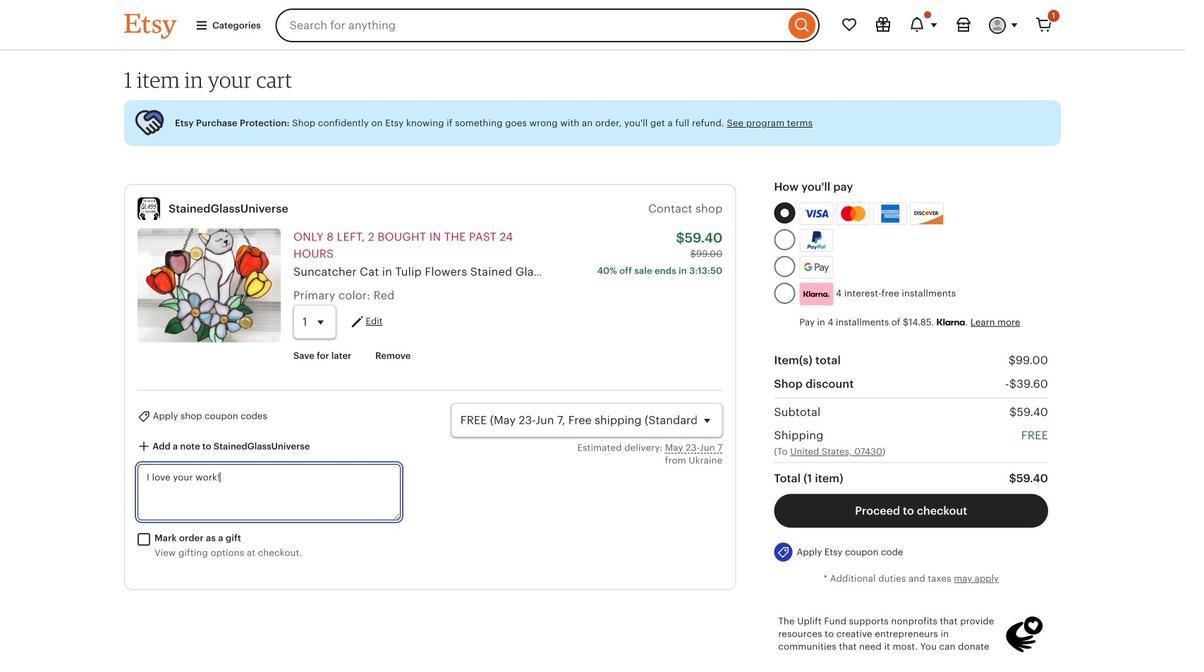 Task type: locate. For each thing, give the bounding box(es) containing it.
None search field
[[276, 8, 820, 42]]

banner
[[99, 0, 1087, 51]]

Search for anything text field
[[276, 8, 786, 42]]



Task type: vqa. For each thing, say whether or not it's contained in the screenshot.
The
no



Task type: describe. For each thing, give the bounding box(es) containing it.
stainedglassuniverse image
[[138, 198, 160, 220]]

uplift fund image
[[1005, 615, 1045, 655]]

suncatcher cat in tulip flowers stained glass window hanging decor cat art gift window panel glass wall window hangings mother's gift image
[[138, 229, 281, 343]]

Add a note to StainedGlassUniverse (optional) text field
[[138, 464, 401, 521]]



